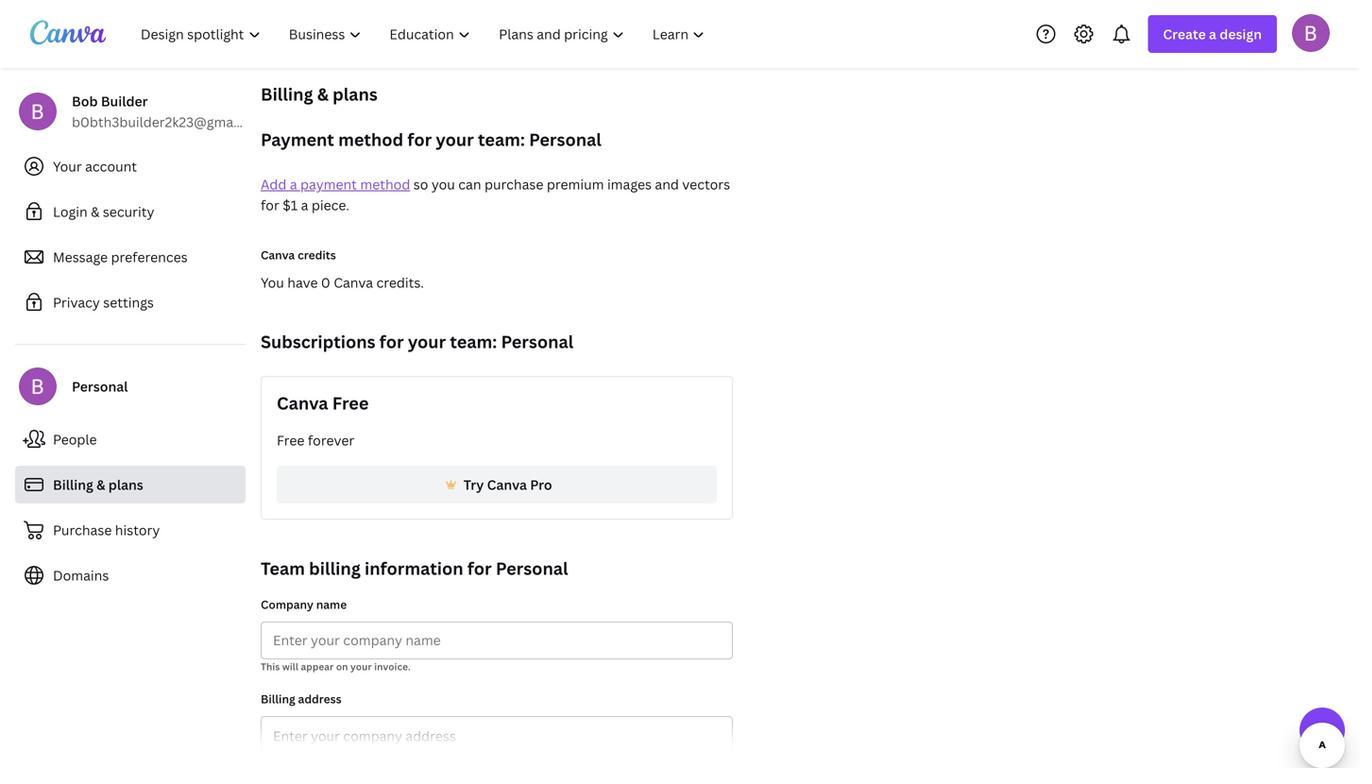 Task type: locate. For each thing, give the bounding box(es) containing it.
your account
[[53, 157, 137, 175]]

1 vertical spatial billing
[[53, 476, 93, 494]]

0 vertical spatial a
[[1210, 25, 1217, 43]]

2 vertical spatial &
[[97, 476, 105, 494]]

personal
[[529, 128, 602, 151], [501, 330, 574, 353], [72, 378, 128, 395], [496, 557, 568, 580]]

1 vertical spatial billing & plans
[[53, 476, 143, 494]]

0 horizontal spatial plans
[[108, 476, 143, 494]]

method up add a payment method
[[338, 128, 404, 151]]

create a design button
[[1149, 15, 1278, 53]]

message preferences link
[[15, 238, 246, 276]]

1 vertical spatial method
[[360, 175, 410, 193]]

invoice.
[[374, 661, 411, 673]]

a right add on the left top of the page
[[290, 175, 297, 193]]

a left design
[[1210, 25, 1217, 43]]

purchase
[[53, 521, 112, 539]]

0 vertical spatial &
[[317, 83, 329, 106]]

1 vertical spatial &
[[91, 203, 100, 221]]

add
[[261, 175, 287, 193]]

plans
[[333, 83, 378, 106], [108, 476, 143, 494]]

vectors
[[683, 175, 731, 193]]

a inside dropdown button
[[1210, 25, 1217, 43]]

plans up purchase history link
[[108, 476, 143, 494]]

free forever
[[277, 431, 355, 449]]

1 vertical spatial plans
[[108, 476, 143, 494]]

login
[[53, 203, 88, 221]]

appear
[[301, 661, 334, 673]]

try canva pro button
[[277, 466, 717, 504]]

free left forever
[[277, 431, 305, 449]]

and
[[655, 175, 679, 193]]

a inside the so you can purchase premium images and vectors for $1 a piece.
[[301, 196, 308, 214]]

1 horizontal spatial plans
[[333, 83, 378, 106]]

billing & plans up purchase history on the left bottom of the page
[[53, 476, 143, 494]]

purchase
[[485, 175, 544, 193]]

0 vertical spatial free
[[332, 392, 369, 415]]

0 horizontal spatial billing & plans
[[53, 476, 143, 494]]

method left "so"
[[360, 175, 410, 193]]

billing
[[261, 83, 313, 106], [53, 476, 93, 494], [261, 691, 295, 707]]

1 vertical spatial team:
[[450, 330, 497, 353]]

1 vertical spatial free
[[277, 431, 305, 449]]

& for billing & plans link
[[97, 476, 105, 494]]

your
[[436, 128, 474, 151], [408, 330, 446, 353], [351, 661, 372, 673]]

premium
[[547, 175, 604, 193]]

for
[[408, 128, 432, 151], [261, 196, 279, 214], [380, 330, 404, 353], [468, 557, 492, 580]]

bob builder b0bth3builder2k23@gmail.com
[[72, 92, 272, 131]]

billing & plans up payment
[[261, 83, 378, 106]]

1 horizontal spatial a
[[301, 196, 308, 214]]

design
[[1220, 25, 1263, 43]]

0 vertical spatial billing
[[261, 83, 313, 106]]

1 vertical spatial a
[[290, 175, 297, 193]]

billing & plans
[[261, 83, 378, 106], [53, 476, 143, 494]]

privacy settings
[[53, 293, 154, 311]]

on
[[336, 661, 348, 673]]

billing down this
[[261, 691, 295, 707]]

canva
[[261, 247, 295, 263], [334, 274, 373, 292], [277, 392, 328, 415], [487, 476, 527, 494]]

forever
[[308, 431, 355, 449]]

try canva pro
[[464, 476, 552, 494]]

your right on
[[351, 661, 372, 673]]

builder
[[101, 92, 148, 110]]

message
[[53, 248, 108, 266]]

privacy
[[53, 293, 100, 311]]

a right the $1
[[301, 196, 308, 214]]

settings
[[103, 293, 154, 311]]

canva right try
[[487, 476, 527, 494]]

canva inside button
[[487, 476, 527, 494]]

for left the $1
[[261, 196, 279, 214]]

& right login
[[91, 203, 100, 221]]

2 horizontal spatial a
[[1210, 25, 1217, 43]]

canva right the 0
[[334, 274, 373, 292]]

bob builder image
[[1293, 14, 1331, 52]]

canva up free forever
[[277, 392, 328, 415]]

b0bth3builder2k23@gmail.com
[[72, 113, 272, 131]]

method
[[338, 128, 404, 151], [360, 175, 410, 193]]

canva free
[[277, 392, 369, 415]]

history
[[115, 521, 160, 539]]

your down credits.
[[408, 330, 446, 353]]

plans up payment
[[333, 83, 378, 106]]

subscriptions for your team: personal
[[261, 330, 574, 353]]

billing down people
[[53, 476, 93, 494]]

domains
[[53, 567, 109, 584]]

your up you
[[436, 128, 474, 151]]

billing up payment
[[261, 83, 313, 106]]

0 vertical spatial billing & plans
[[261, 83, 378, 106]]

address
[[298, 691, 342, 707]]

a
[[1210, 25, 1217, 43], [290, 175, 297, 193], [301, 196, 308, 214]]

& up purchase history on the left bottom of the page
[[97, 476, 105, 494]]

information
[[365, 557, 464, 580]]

& for login & security link
[[91, 203, 100, 221]]

login & security link
[[15, 193, 246, 231]]

& up payment
[[317, 83, 329, 106]]

free up forever
[[332, 392, 369, 415]]

1 horizontal spatial free
[[332, 392, 369, 415]]

have
[[288, 274, 318, 292]]

free
[[332, 392, 369, 415], [277, 431, 305, 449]]

team:
[[478, 128, 525, 151], [450, 330, 497, 353]]

preferences
[[111, 248, 188, 266]]

team
[[261, 557, 305, 580]]

&
[[317, 83, 329, 106], [91, 203, 100, 221], [97, 476, 105, 494]]

$1
[[283, 196, 298, 214]]

add a payment method
[[261, 175, 410, 193]]

0 vertical spatial team:
[[478, 128, 525, 151]]

canva up you
[[261, 247, 295, 263]]

pro
[[530, 476, 552, 494]]

domains link
[[15, 557, 246, 594]]

billing
[[309, 557, 361, 580]]

you
[[261, 274, 284, 292]]

2 vertical spatial a
[[301, 196, 308, 214]]

0 horizontal spatial a
[[290, 175, 297, 193]]



Task type: describe. For each thing, give the bounding box(es) containing it.
Enter your company name text field
[[273, 623, 721, 659]]

security
[[103, 203, 154, 221]]

0 vertical spatial plans
[[333, 83, 378, 106]]

create
[[1164, 25, 1206, 43]]

people
[[53, 430, 97, 448]]

2 vertical spatial billing
[[261, 691, 295, 707]]

credits
[[298, 247, 336, 263]]

login & security
[[53, 203, 154, 221]]

0 horizontal spatial free
[[277, 431, 305, 449]]

so
[[414, 175, 428, 193]]

company
[[261, 597, 314, 612]]

your account link
[[15, 147, 246, 185]]

0
[[321, 274, 331, 292]]

privacy settings link
[[15, 283, 246, 321]]

can
[[459, 175, 482, 193]]

images
[[608, 175, 652, 193]]

bob
[[72, 92, 98, 110]]

purchase history link
[[15, 511, 246, 549]]

payment method for your team: personal
[[261, 128, 602, 151]]

subscriptions
[[261, 330, 376, 353]]

this
[[261, 661, 280, 673]]

name
[[316, 597, 347, 612]]

1 vertical spatial your
[[408, 330, 446, 353]]

add a payment method link
[[261, 175, 410, 193]]

so you can purchase premium images and vectors for $1 a piece.
[[261, 175, 731, 214]]

for right information
[[468, 557, 492, 580]]

piece.
[[312, 196, 350, 214]]

company name
[[261, 597, 347, 612]]

payment
[[261, 128, 334, 151]]

a for payment
[[290, 175, 297, 193]]

1 horizontal spatial billing & plans
[[261, 83, 378, 106]]

canva credits
[[261, 247, 336, 263]]

account
[[85, 157, 137, 175]]

billing inside billing & plans link
[[53, 476, 93, 494]]

0 vertical spatial method
[[338, 128, 404, 151]]

for up "so"
[[408, 128, 432, 151]]

try
[[464, 476, 484, 494]]

2 vertical spatial your
[[351, 661, 372, 673]]

for inside the so you can purchase premium images and vectors for $1 a piece.
[[261, 196, 279, 214]]

billing & plans link
[[15, 466, 246, 504]]

0 vertical spatial your
[[436, 128, 474, 151]]

create a design
[[1164, 25, 1263, 43]]

you
[[432, 175, 455, 193]]

you have 0 canva credits.
[[261, 274, 424, 292]]

credits.
[[377, 274, 424, 292]]

purchase history
[[53, 521, 160, 539]]

will
[[282, 661, 299, 673]]

a for design
[[1210, 25, 1217, 43]]

top level navigation element
[[129, 15, 721, 53]]

people link
[[15, 421, 246, 458]]

this will appear on your invoice.
[[261, 661, 411, 673]]

your
[[53, 157, 82, 175]]

billing address
[[261, 691, 342, 707]]

payment
[[301, 175, 357, 193]]

team billing information for personal
[[261, 557, 568, 580]]

for down credits.
[[380, 330, 404, 353]]

message preferences
[[53, 248, 188, 266]]



Task type: vqa. For each thing, say whether or not it's contained in the screenshot.
THE MESSAGE PREFERENCES link
yes



